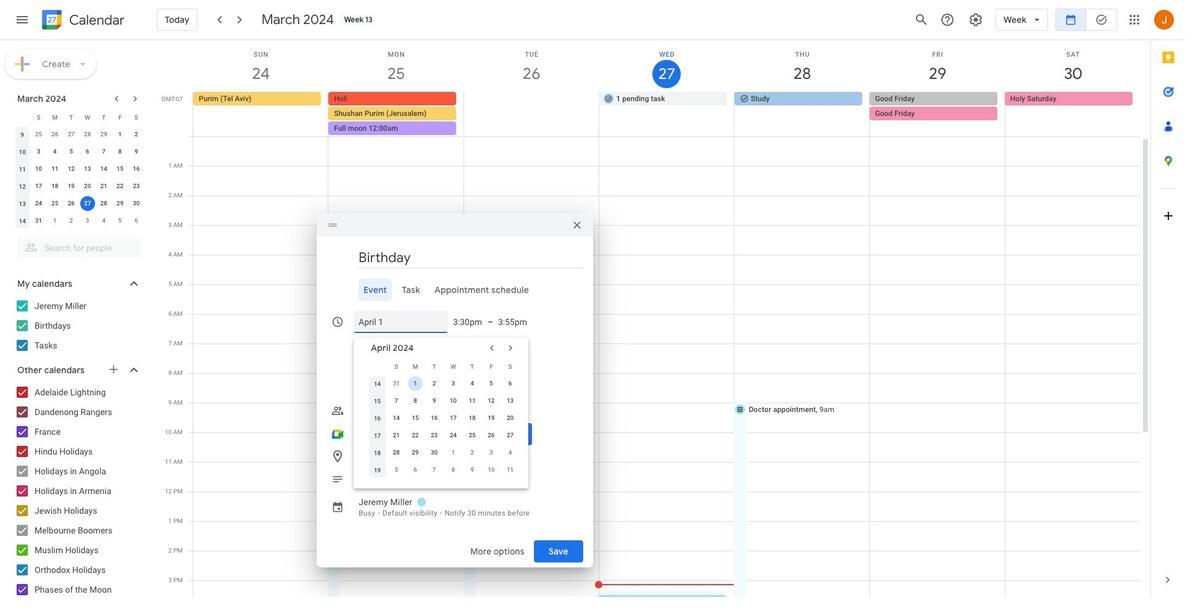 Task type: vqa. For each thing, say whether or not it's contained in the screenshot.
23 element to the left
yes



Task type: describe. For each thing, give the bounding box(es) containing it.
1 vertical spatial 23 element
[[427, 429, 442, 443]]

other calendars list
[[2, 383, 153, 598]]

16 element inside april 2024 grid
[[427, 411, 442, 426]]

row group for april 2024 grid
[[368, 376, 520, 479]]

1 horizontal spatial 8 element
[[408, 394, 423, 409]]

0 horizontal spatial 28 element
[[96, 196, 111, 211]]

1 horizontal spatial 22 element
[[408, 429, 423, 443]]

0 vertical spatial 26 element
[[64, 196, 79, 211]]

0 horizontal spatial 2 element
[[129, 127, 144, 142]]

cell inside "march 2024" grid
[[79, 195, 96, 212]]

may 1 element
[[446, 446, 461, 461]]

1 horizontal spatial tab list
[[1152, 40, 1186, 563]]

calendar element
[[40, 7, 125, 35]]

april 2024 grid
[[366, 358, 520, 479]]

0 horizontal spatial tab list
[[327, 279, 584, 301]]

1 vertical spatial 24 element
[[446, 429, 461, 443]]

1 vertical spatial 18 element
[[465, 411, 480, 426]]

0 horizontal spatial 5 element
[[64, 145, 79, 159]]

may 11 element
[[503, 463, 518, 478]]

february 26 element
[[48, 127, 62, 142]]

0 vertical spatial 22 element
[[113, 179, 128, 194]]

0 vertical spatial 29 element
[[113, 196, 128, 211]]

27, today element
[[80, 196, 95, 211]]

0 vertical spatial 8 element
[[113, 145, 128, 159]]

1 horizontal spatial 28 element
[[389, 446, 404, 461]]

1 horizontal spatial 14 element
[[389, 411, 404, 426]]

april 4 element
[[96, 214, 111, 229]]

add other calendars image
[[107, 364, 120, 376]]

0 horizontal spatial 10 element
[[31, 162, 46, 177]]

1 horizontal spatial 2 element
[[427, 377, 442, 392]]

0 horizontal spatial 25 element
[[48, 196, 62, 211]]

1 vertical spatial 5 element
[[484, 377, 499, 392]]

1 vertical spatial 15 element
[[408, 411, 423, 426]]

0 horizontal spatial 14 element
[[96, 162, 111, 177]]

0 vertical spatial 7 element
[[96, 145, 111, 159]]

0 horizontal spatial 6 element
[[80, 145, 95, 159]]

april 1 element
[[48, 214, 62, 229]]

settings menu image
[[969, 12, 984, 27]]

to element
[[488, 317, 494, 327]]

1 vertical spatial 13 element
[[503, 394, 518, 409]]

1 vertical spatial 6 element
[[503, 377, 518, 392]]

1 horizontal spatial 4 element
[[465, 377, 480, 392]]

27 element
[[503, 429, 518, 443]]

1 vertical spatial 11 element
[[465, 394, 480, 409]]

february 29 element
[[96, 127, 111, 142]]

0 vertical spatial 1 element
[[113, 127, 128, 142]]

31 element
[[31, 214, 46, 229]]

0 vertical spatial 3 element
[[31, 145, 46, 159]]

1 horizontal spatial 9 element
[[427, 394, 442, 409]]

1 horizontal spatial 10 element
[[446, 394, 461, 409]]

0 horizontal spatial 11 element
[[48, 162, 62, 177]]

0 horizontal spatial 9 element
[[129, 145, 144, 159]]

1 horizontal spatial 21 element
[[389, 429, 404, 443]]

0 vertical spatial 24 element
[[31, 196, 46, 211]]

0 horizontal spatial 30 element
[[129, 196, 144, 211]]

0 vertical spatial 18 element
[[48, 179, 62, 194]]

main drawer image
[[15, 12, 30, 27]]

0 vertical spatial 12 element
[[64, 162, 79, 177]]

february 27 element
[[64, 127, 79, 142]]

16 element inside "march 2024" grid
[[129, 162, 144, 177]]

cell inside april 2024 grid
[[406, 376, 425, 393]]

row group for "march 2024" grid at the top of the page
[[14, 126, 145, 230]]



Task type: locate. For each thing, give the bounding box(es) containing it.
10 element
[[31, 162, 46, 177], [446, 394, 461, 409]]

12 element down 'february 27' element on the top left
[[64, 162, 79, 177]]

7 element
[[96, 145, 111, 159], [389, 394, 404, 409]]

february 28 element
[[80, 127, 95, 142]]

0 vertical spatial 11 element
[[48, 162, 62, 177]]

0 horizontal spatial row group
[[14, 126, 145, 230]]

26 element
[[64, 196, 79, 211], [484, 429, 499, 443]]

28 element up may 5 element
[[389, 446, 404, 461]]

Search for people text field
[[25, 237, 133, 259]]

26 element up may 3 element on the bottom of the page
[[484, 429, 499, 443]]

17 element up the "may 1" 'element'
[[446, 411, 461, 426]]

march 31 element
[[389, 377, 404, 392]]

21 element up april 4 element
[[96, 179, 111, 194]]

row
[[188, 92, 1151, 136], [14, 109, 145, 126], [14, 126, 145, 143], [188, 136, 1141, 598], [14, 143, 145, 161], [14, 161, 145, 178], [14, 178, 145, 195], [14, 195, 145, 212], [14, 212, 145, 230], [368, 358, 520, 376], [368, 376, 520, 393], [368, 393, 520, 410], [368, 410, 520, 427], [368, 427, 520, 445], [368, 445, 520, 462], [368, 462, 520, 479]]

1 horizontal spatial 1 element
[[408, 377, 423, 392]]

1 vertical spatial 8 element
[[408, 394, 423, 409]]

1 horizontal spatial 3 element
[[446, 377, 461, 392]]

0 horizontal spatial 16 element
[[129, 162, 144, 177]]

0 horizontal spatial 7 element
[[96, 145, 111, 159]]

0 horizontal spatial 18 element
[[48, 179, 62, 194]]

24 element up 31 "element" at left top
[[31, 196, 46, 211]]

column header inside "march 2024" grid
[[14, 109, 30, 126]]

february 25 element
[[31, 127, 46, 142]]

None search field
[[0, 232, 153, 259]]

0 horizontal spatial 21 element
[[96, 179, 111, 194]]

0 vertical spatial row group
[[14, 126, 145, 230]]

1 horizontal spatial 23 element
[[427, 429, 442, 443]]

column header
[[14, 109, 30, 126]]

0 horizontal spatial 23 element
[[129, 179, 144, 194]]

1 horizontal spatial 7 element
[[389, 394, 404, 409]]

24 element up the "may 1" 'element'
[[446, 429, 461, 443]]

0 horizontal spatial 24 element
[[31, 196, 46, 211]]

24 element
[[31, 196, 46, 211], [446, 429, 461, 443]]

1 element
[[113, 127, 128, 142], [408, 377, 423, 392]]

12 element up may 3 element on the bottom of the page
[[484, 394, 499, 409]]

14 element down february 29 "element"
[[96, 162, 111, 177]]

april 6 element
[[129, 214, 144, 229]]

22 element
[[113, 179, 128, 194], [408, 429, 423, 443]]

1 vertical spatial 12 element
[[484, 394, 499, 409]]

1 vertical spatial 20 element
[[503, 411, 518, 426]]

0 vertical spatial 20 element
[[80, 179, 95, 194]]

19 element up may 3 element on the bottom of the page
[[484, 411, 499, 426]]

1 element right february 29 "element"
[[113, 127, 128, 142]]

3 element right march 31 element
[[446, 377, 461, 392]]

6 element down "february 28" element at the top left of the page
[[80, 145, 95, 159]]

1 vertical spatial 7 element
[[389, 394, 404, 409]]

2 element
[[129, 127, 144, 142], [427, 377, 442, 392]]

1 vertical spatial 2 element
[[427, 377, 442, 392]]

1 horizontal spatial 15 element
[[408, 411, 423, 426]]

2 element right february 29 "element"
[[129, 127, 144, 142]]

15 element up april 5 element
[[113, 162, 128, 177]]

1 horizontal spatial 18 element
[[465, 411, 480, 426]]

april 2 element
[[64, 214, 79, 229]]

1 horizontal spatial 26 element
[[484, 429, 499, 443]]

1 horizontal spatial 24 element
[[446, 429, 461, 443]]

5 element
[[64, 145, 79, 159], [484, 377, 499, 392]]

16 element up may 7 element
[[427, 411, 442, 426]]

1 vertical spatial 16 element
[[427, 411, 442, 426]]

16 element
[[129, 162, 144, 177], [427, 411, 442, 426]]

0 vertical spatial 4 element
[[48, 145, 62, 159]]

0 vertical spatial 19 element
[[64, 179, 79, 194]]

10 element down the february 25 'element'
[[31, 162, 46, 177]]

18 element up may 2 element
[[465, 411, 480, 426]]

28 element right the 27, today element
[[96, 196, 111, 211]]

11 element down the february 26 element
[[48, 162, 62, 177]]

1 horizontal spatial 25 element
[[465, 429, 480, 443]]

may 8 element
[[446, 463, 461, 478]]

march 2024 grid
[[12, 109, 145, 230]]

1 element inside 'cell'
[[408, 377, 423, 392]]

1 vertical spatial 10 element
[[446, 394, 461, 409]]

26 element left the 27, today element
[[64, 196, 79, 211]]

row group inside april 2024 grid
[[368, 376, 520, 479]]

1 vertical spatial 9 element
[[427, 394, 442, 409]]

23 element
[[129, 179, 144, 194], [427, 429, 442, 443]]

25 element up may 2 element
[[465, 429, 480, 443]]

may 2 element
[[465, 446, 480, 461]]

1 horizontal spatial row group
[[368, 376, 520, 479]]

0 horizontal spatial 29 element
[[113, 196, 128, 211]]

11 element up may 2 element
[[465, 394, 480, 409]]

3 element down the february 25 'element'
[[31, 145, 46, 159]]

21 element up may 5 element
[[389, 429, 404, 443]]

6 element
[[80, 145, 95, 159], [503, 377, 518, 392]]

1 horizontal spatial 30 element
[[427, 446, 442, 461]]

25 element
[[48, 196, 62, 211], [465, 429, 480, 443]]

13 element up 27 element at left
[[503, 394, 518, 409]]

0 vertical spatial 21 element
[[96, 179, 111, 194]]

may 4 element
[[503, 446, 518, 461]]

0 vertical spatial 5 element
[[64, 145, 79, 159]]

0 vertical spatial 23 element
[[129, 179, 144, 194]]

0 horizontal spatial 12 element
[[64, 162, 79, 177]]

1 horizontal spatial 20 element
[[503, 411, 518, 426]]

Add title text field
[[359, 249, 584, 267]]

29 element
[[113, 196, 128, 211], [408, 446, 423, 461]]

14 element down march 31 element
[[389, 411, 404, 426]]

3 element
[[31, 145, 46, 159], [446, 377, 461, 392]]

14 element
[[96, 162, 111, 177], [389, 411, 404, 426]]

30 element up may 7 element
[[427, 446, 442, 461]]

0 horizontal spatial 15 element
[[113, 162, 128, 177]]

0 vertical spatial 28 element
[[96, 196, 111, 211]]

28 element
[[96, 196, 111, 211], [389, 446, 404, 461]]

1 horizontal spatial 11 element
[[465, 394, 480, 409]]

0 vertical spatial 16 element
[[129, 162, 144, 177]]

1 vertical spatial 17 element
[[446, 411, 461, 426]]

1 vertical spatial 3 element
[[446, 377, 461, 392]]

0 vertical spatial 25 element
[[48, 196, 62, 211]]

23 element up 'april 6' 'element'
[[129, 179, 144, 194]]

my calendars list
[[2, 296, 153, 356]]

1 vertical spatial 21 element
[[389, 429, 404, 443]]

may 7 element
[[427, 463, 442, 478]]

25 element up april 1 element
[[48, 196, 62, 211]]

4 element
[[48, 145, 62, 159], [465, 377, 480, 392]]

0 vertical spatial 9 element
[[129, 145, 144, 159]]

heading inside calendar element
[[67, 13, 125, 27]]

20 element up 27 element at left
[[503, 411, 518, 426]]

17 element
[[31, 179, 46, 194], [446, 411, 461, 426]]

30 element up 'april 6' 'element'
[[129, 196, 144, 211]]

30 element
[[129, 196, 144, 211], [427, 446, 442, 461]]

april 3 element
[[80, 214, 95, 229]]

10 element up the "may 1" 'element'
[[446, 394, 461, 409]]

1 horizontal spatial 19 element
[[484, 411, 499, 426]]

0 vertical spatial 15 element
[[113, 162, 128, 177]]

grid
[[158, 40, 1151, 598]]

17 element up 31 "element" at left top
[[31, 179, 46, 194]]

may 6 element
[[408, 463, 423, 478]]

1 vertical spatial 4 element
[[465, 377, 480, 392]]

1 vertical spatial 30 element
[[427, 446, 442, 461]]

15 element
[[113, 162, 128, 177], [408, 411, 423, 426]]

tab list
[[1152, 40, 1186, 563], [327, 279, 584, 301]]

20 element
[[80, 179, 95, 194], [503, 411, 518, 426]]

0 horizontal spatial 13 element
[[80, 162, 95, 177]]

18 element up april 1 element
[[48, 179, 62, 194]]

22 element up april 5 element
[[113, 179, 128, 194]]

0 horizontal spatial 17 element
[[31, 179, 46, 194]]

0 vertical spatial 17 element
[[31, 179, 46, 194]]

0 horizontal spatial 1 element
[[113, 127, 128, 142]]

Start date text field
[[359, 311, 443, 334]]

1 horizontal spatial 12 element
[[484, 394, 499, 409]]

18 element
[[48, 179, 62, 194], [465, 411, 480, 426]]

1 horizontal spatial 5 element
[[484, 377, 499, 392]]

1 horizontal spatial 29 element
[[408, 446, 423, 461]]

may 10 element
[[484, 463, 499, 478]]

15 element up may 6 element
[[408, 411, 423, 426]]

1 element right march 31 element
[[408, 377, 423, 392]]

0 horizontal spatial 20 element
[[80, 179, 95, 194]]

19 element up april 2 element
[[64, 179, 79, 194]]

11 element
[[48, 162, 62, 177], [465, 394, 480, 409]]

0 vertical spatial 14 element
[[96, 162, 111, 177]]

heading
[[67, 13, 125, 27]]

may 5 element
[[389, 463, 404, 478]]

29 element up may 6 element
[[408, 446, 423, 461]]

may 9 element
[[465, 463, 480, 478]]

0 horizontal spatial 4 element
[[48, 145, 62, 159]]

0 horizontal spatial 19 element
[[64, 179, 79, 194]]

april 5 element
[[113, 214, 128, 229]]

8 element
[[113, 145, 128, 159], [408, 394, 423, 409]]

12 element
[[64, 162, 79, 177], [484, 394, 499, 409]]

row group inside "march 2024" grid
[[14, 126, 145, 230]]

22 element up may 6 element
[[408, 429, 423, 443]]

19 element
[[64, 179, 79, 194], [484, 411, 499, 426]]

row group
[[14, 126, 145, 230], [368, 376, 520, 479]]

0 vertical spatial 30 element
[[129, 196, 144, 211]]

1 horizontal spatial 16 element
[[427, 411, 442, 426]]

20 element inside april 2024 grid
[[503, 411, 518, 426]]

7 element down february 29 "element"
[[96, 145, 111, 159]]

0 horizontal spatial 26 element
[[64, 196, 79, 211]]

29 element up april 5 element
[[113, 196, 128, 211]]

Start time text field
[[453, 311, 483, 334]]

cell
[[329, 92, 464, 136], [464, 92, 599, 136], [870, 92, 1005, 136], [193, 136, 329, 598], [328, 136, 464, 598], [463, 136, 600, 598], [596, 136, 735, 598], [734, 136, 870, 598], [870, 136, 1006, 598], [1006, 136, 1141, 598], [79, 195, 96, 212], [406, 376, 425, 393]]

7 element down march 31 element
[[389, 394, 404, 409]]

may 3 element
[[484, 446, 499, 461]]

0 vertical spatial 2 element
[[129, 127, 144, 142]]

13 element up the 27, today element
[[80, 162, 95, 177]]

1 vertical spatial row group
[[368, 376, 520, 479]]

1 vertical spatial 29 element
[[408, 446, 423, 461]]

1 vertical spatial 26 element
[[484, 429, 499, 443]]

1 horizontal spatial 17 element
[[446, 411, 461, 426]]

23 element up may 7 element
[[427, 429, 442, 443]]

20 element up the 27, today element
[[80, 179, 95, 194]]

9 element
[[129, 145, 144, 159], [427, 394, 442, 409]]

End time text field
[[499, 311, 528, 334]]

21 element
[[96, 179, 111, 194], [389, 429, 404, 443]]

16 element up 'april 6' 'element'
[[129, 162, 144, 177]]

2 element right march 31 element
[[427, 377, 442, 392]]

0 vertical spatial 10 element
[[31, 162, 46, 177]]

6 element up 27 element at left
[[503, 377, 518, 392]]

13 element
[[80, 162, 95, 177], [503, 394, 518, 409]]

1 vertical spatial 14 element
[[389, 411, 404, 426]]

0 vertical spatial 6 element
[[80, 145, 95, 159]]



